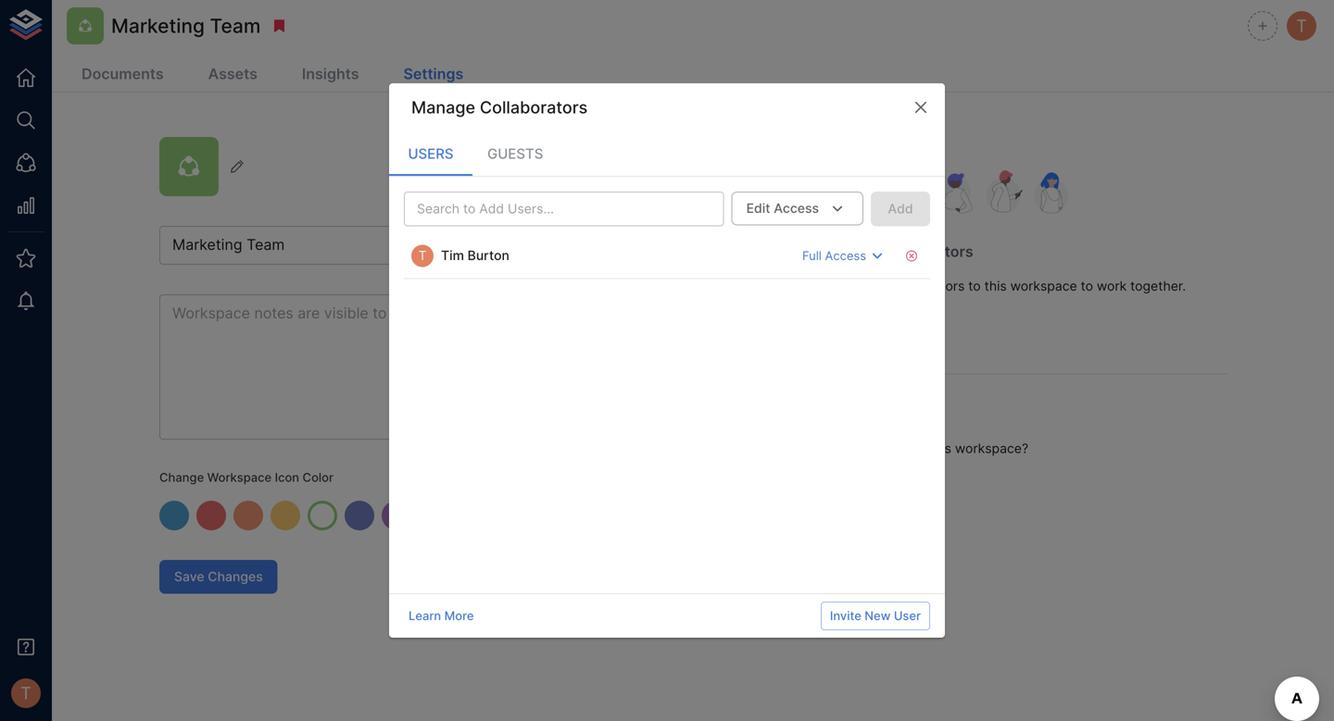 Task type: describe. For each thing, give the bounding box(es) containing it.
1 horizontal spatial to
[[968, 278, 981, 294]]

marketing
[[111, 14, 205, 37]]

learn
[[409, 609, 441, 624]]

assets
[[208, 65, 257, 83]]

change workspace icon color
[[159, 471, 333, 485]]

assets link
[[201, 57, 265, 93]]

access for full access
[[825, 249, 866, 263]]

insights
[[302, 65, 359, 83]]

documents
[[82, 65, 164, 83]]

tim
[[441, 248, 464, 264]]

Search to Add Users... text field
[[409, 197, 688, 221]]

workspace
[[207, 471, 272, 485]]

do
[[791, 441, 808, 457]]

manage inside dialog
[[411, 97, 475, 118]]

edit access button
[[731, 192, 863, 226]]

change
[[159, 471, 204, 485]]

new
[[865, 609, 891, 624]]

1 horizontal spatial manage collaborators
[[815, 243, 973, 261]]

Workspace notes are visible to all members and guests. text field
[[159, 295, 686, 440]]

save
[[174, 569, 204, 585]]

guests
[[487, 146, 543, 162]]

this for delete
[[929, 441, 951, 457]]

burton
[[468, 248, 509, 264]]

add or remove collaborators to this workspace to work together.
[[791, 278, 1186, 294]]

this for to
[[984, 278, 1007, 294]]

edit access
[[746, 201, 819, 216]]

icon
[[275, 471, 299, 485]]

2 horizontal spatial to
[[1081, 278, 1093, 294]]

changes
[[208, 569, 263, 585]]

users button
[[389, 132, 472, 176]]

work
[[1097, 278, 1127, 294]]

or
[[819, 278, 832, 294]]

0 horizontal spatial to
[[871, 441, 883, 457]]

users
[[408, 146, 454, 162]]

manage collaborators inside dialog
[[411, 97, 588, 118]]

user
[[894, 609, 921, 624]]

delete
[[887, 441, 925, 457]]



Task type: locate. For each thing, give the bounding box(es) containing it.
2 vertical spatial t
[[20, 684, 31, 704]]

invite
[[830, 609, 861, 624]]

access for edit access
[[774, 201, 819, 216]]

1 vertical spatial access
[[825, 249, 866, 263]]

0 horizontal spatial t
[[20, 684, 31, 704]]

to right collaborators
[[968, 278, 981, 294]]

0 vertical spatial t
[[1296, 16, 1307, 36]]

manage collaborators up collaborators
[[815, 243, 973, 261]]

0 horizontal spatial manage
[[411, 97, 475, 118]]

0 vertical spatial manage collaborators
[[411, 97, 588, 118]]

collaborators
[[480, 97, 588, 118], [876, 243, 973, 261]]

access inside button
[[825, 249, 866, 263]]

0 horizontal spatial this
[[929, 441, 951, 457]]

1 vertical spatial t button
[[6, 673, 46, 714]]

settings
[[403, 65, 463, 83]]

add
[[791, 278, 815, 294]]

0 vertical spatial collaborators
[[480, 97, 588, 118]]

collaborators inside dialog
[[480, 97, 588, 118]]

save changes
[[174, 569, 263, 585]]

together.
[[1130, 278, 1186, 294]]

1 vertical spatial collaborators
[[876, 243, 973, 261]]

collaborators
[[884, 278, 965, 294]]

manage down settings link
[[411, 97, 475, 118]]

1 vertical spatial manage
[[815, 243, 872, 261]]

want
[[837, 441, 867, 457]]

access up remove
[[825, 249, 866, 263]]

t
[[1296, 16, 1307, 36], [418, 248, 427, 263], [20, 684, 31, 704]]

full access
[[802, 249, 866, 263]]

tab list containing users
[[389, 132, 945, 176]]

manage collaborators dialog
[[389, 83, 945, 638]]

1 vertical spatial t
[[418, 248, 427, 263]]

insights link
[[294, 57, 366, 93]]

1 horizontal spatial this
[[984, 278, 1007, 294]]

0 vertical spatial access
[[774, 201, 819, 216]]

full
[[802, 249, 822, 263]]

more
[[444, 609, 474, 624]]

remove
[[835, 278, 881, 294]]

0 horizontal spatial t button
[[6, 673, 46, 714]]

save changes button
[[159, 561, 278, 594]]

documents link
[[74, 57, 171, 93]]

access inside button
[[774, 201, 819, 216]]

learn more button
[[404, 602, 478, 631]]

workspace
[[1010, 278, 1077, 294]]

do you want to delete this workspace?
[[791, 441, 1028, 457]]

0 vertical spatial this
[[984, 278, 1007, 294]]

1 horizontal spatial collaborators
[[876, 243, 973, 261]]

guests button
[[472, 132, 558, 176]]

manage up remove
[[815, 243, 872, 261]]

1 horizontal spatial t
[[418, 248, 427, 263]]

0 vertical spatial t button
[[1284, 8, 1319, 44]]

color
[[302, 471, 333, 485]]

this
[[984, 278, 1007, 294], [929, 441, 951, 457]]

learn more
[[409, 609, 474, 624]]

access right edit
[[774, 201, 819, 216]]

manage collaborators up guests
[[411, 97, 588, 118]]

2 horizontal spatial t
[[1296, 16, 1307, 36]]

invite new user
[[830, 609, 921, 624]]

marketing team
[[111, 14, 261, 37]]

manage
[[411, 97, 475, 118], [815, 243, 872, 261]]

collaborators up guests button
[[480, 97, 588, 118]]

t inside dialog
[[418, 248, 427, 263]]

1 horizontal spatial manage
[[815, 243, 872, 261]]

to right "want"
[[871, 441, 883, 457]]

access
[[774, 201, 819, 216], [825, 249, 866, 263]]

collaborators up collaborators
[[876, 243, 973, 261]]

workspace?
[[955, 441, 1028, 457]]

0 horizontal spatial manage collaborators
[[411, 97, 588, 118]]

1 horizontal spatial access
[[825, 249, 866, 263]]

1 vertical spatial manage collaborators
[[815, 243, 973, 261]]

tab list
[[389, 132, 945, 176]]

0 vertical spatial manage
[[411, 97, 475, 118]]

this left the workspace
[[984, 278, 1007, 294]]

1 vertical spatial this
[[929, 441, 951, 457]]

remove bookmark image
[[271, 18, 288, 34]]

settings link
[[396, 57, 471, 93]]

full access button
[[798, 241, 893, 271]]

tim burton
[[441, 248, 509, 264]]

to
[[968, 278, 981, 294], [1081, 278, 1093, 294], [871, 441, 883, 457]]

0 horizontal spatial access
[[774, 201, 819, 216]]

this right delete
[[929, 441, 951, 457]]

manage collaborators
[[411, 97, 588, 118], [815, 243, 973, 261]]

1 horizontal spatial t button
[[1284, 8, 1319, 44]]

to left work
[[1081, 278, 1093, 294]]

t button
[[1284, 8, 1319, 44], [6, 673, 46, 714]]

Workspace Name text field
[[159, 226, 686, 265]]

you
[[811, 441, 833, 457]]

edit
[[746, 201, 770, 216]]

0 horizontal spatial collaborators
[[480, 97, 588, 118]]

team
[[210, 14, 261, 37]]



Task type: vqa. For each thing, say whether or not it's contained in the screenshot.
Content to Create Customer Profile Lead Generation Plan PR Blitz Launch Budget's the Content
no



